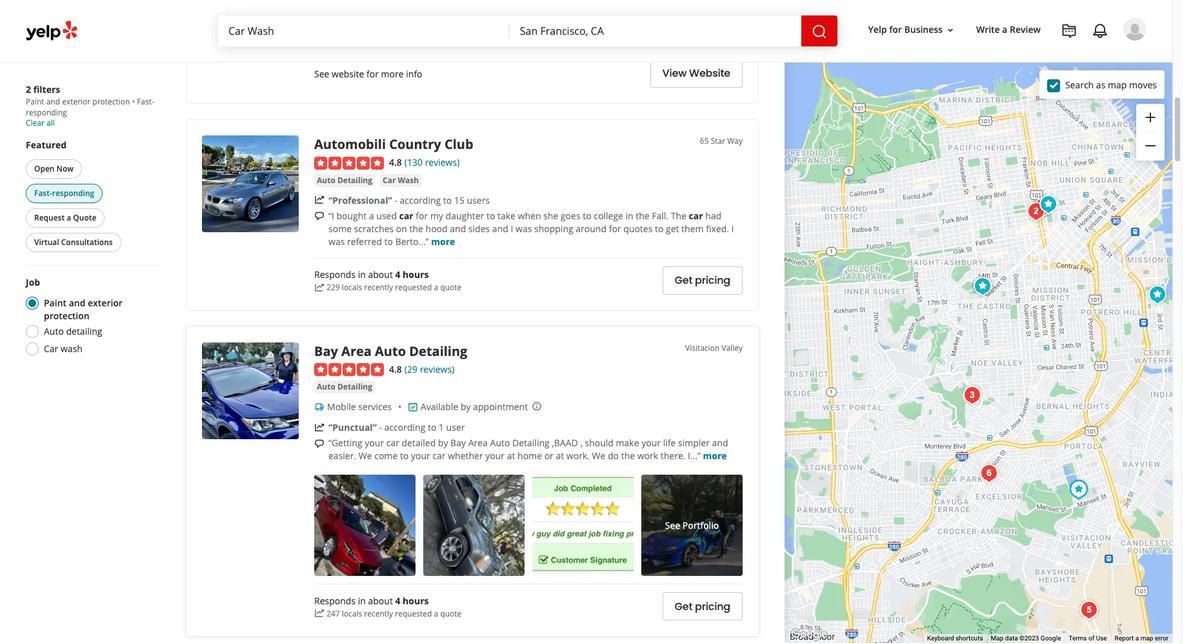 Task type: describe. For each thing, give the bounding box(es) containing it.
1 auto detailing link from the top
[[314, 174, 375, 187]]

pricing for 247 locals recently requested a quote
[[696, 600, 731, 615]]

(29 reviews)
[[405, 363, 455, 375]]

wash for car
[[61, 343, 83, 355]]

according for "punctual"
[[385, 422, 426, 434]]

write a review link
[[972, 18, 1047, 42]]

in for 247 locals recently requested a quote
[[358, 595, 366, 607]]

google image
[[788, 627, 831, 644]]

take
[[498, 210, 516, 222]]

reviews) for club
[[425, 156, 460, 168]]

for down full
[[486, 28, 498, 41]]

to down fall.
[[655, 222, 664, 235]]

2
[[26, 83, 31, 96]]

tesla
[[539, 28, 560, 41]]

map for error
[[1141, 635, 1154, 643]]

paint for paint and exterior protection •
[[26, 96, 44, 107]]

0 vertical spatial was
[[516, 222, 532, 235]]

get pricing for 229 locals recently requested a quote
[[675, 273, 731, 288]]

fall.
[[652, 210, 669, 222]]

Find text field
[[229, 24, 500, 38]]

the
[[671, 210, 687, 222]]

all
[[47, 118, 55, 128]]

car wash
[[44, 343, 83, 355]]

0 horizontal spatial bay
[[314, 343, 338, 360]]

autobody detail specialist - ads mobile image
[[1145, 282, 1171, 308]]

"hand
[[329, 15, 355, 28]]

1 at from the left
[[507, 450, 516, 462]]

auto up the 16 shipping v2 icon
[[317, 382, 336, 393]]

and down filters on the top left
[[46, 96, 60, 107]]

request
[[34, 212, 65, 223]]

fast- for fast-responding
[[34, 188, 52, 199]]

filters
[[33, 83, 60, 96]]

2 filters
[[26, 83, 60, 96]]

detailedbyprecision image
[[977, 461, 1002, 487]]

fast-responding
[[34, 188, 94, 199]]

"i bought a used car for my daughter to take when she goes to college in the fall. the car
[[329, 210, 704, 222]]

"getting your car detailed by bay area auto detailing ,baad , should make your life simpler and easier. we come to your car whether your at home or at work. we do the work there. i…"
[[329, 437, 729, 462]]

to up the "around"
[[583, 210, 592, 222]]

business
[[905, 24, 943, 36]]

report
[[1116, 635, 1135, 643]]

come
[[375, 450, 398, 462]]

1 horizontal spatial exterior.
[[501, 28, 536, 41]]

Near text field
[[520, 24, 791, 38]]

search image
[[812, 24, 828, 39]]

qweex: on-demand mobile car wash image
[[960, 383, 986, 409]]

job
[[26, 276, 40, 289]]

consultations
[[61, 237, 113, 248]]

car wash link
[[380, 174, 422, 187]]

write
[[977, 24, 1001, 36]]

now
[[57, 163, 74, 174]]

locals for 247
[[342, 609, 362, 620]]

view website link
[[651, 59, 743, 88]]

club
[[445, 135, 474, 153]]

your up work
[[642, 437, 661, 450]]

4.8 link for country
[[389, 155, 402, 169]]

"hand wash for interior and exterior. full exterior and interior detailing services. steaming and shampoo interior. waxing and polish for exterior. tesla car wash"
[[329, 15, 725, 41]]

zoom out image
[[1144, 138, 1159, 154]]

car down detailed
[[433, 450, 446, 462]]

1 vertical spatial more
[[432, 235, 455, 248]]

a inside button
[[67, 212, 71, 223]]

do
[[608, 450, 619, 462]]

4 for 229
[[395, 269, 401, 281]]

quote for 229 locals recently requested a quote
[[441, 282, 462, 293]]

about for 247
[[368, 595, 393, 607]]

- for "professional"
[[395, 194, 398, 206]]

search
[[1066, 78, 1095, 91]]

0 horizontal spatial bay area auto detailing image
[[202, 343, 299, 439]]

shopping
[[535, 222, 574, 235]]

your down detailed
[[411, 450, 431, 462]]

mobile services
[[327, 401, 392, 413]]

my
[[431, 210, 444, 222]]

responding for fast-responding
[[52, 188, 94, 199]]

daughter
[[446, 210, 485, 222]]

(29 reviews) link
[[405, 362, 455, 376]]

4.8 for area
[[389, 363, 402, 375]]

"punctual" - according to 1 user
[[329, 422, 465, 434]]

simpler
[[679, 437, 710, 450]]

visitacion valley
[[686, 343, 743, 354]]

the inside "getting your car detailed by bay area auto detailing ,baad , should make your life simpler and easier. we come to your car whether your at home or at work. we do the work there. i…"
[[622, 450, 635, 462]]

exterior inside "hand wash for interior and exterior. full exterior and interior detailing services. steaming and shampoo interior. waxing and polish for exterior. tesla car wash"
[[503, 15, 536, 28]]

247
[[327, 609, 340, 620]]

auto detailing button for first the auto detailing link from the bottom of the page
[[314, 381, 375, 394]]

country
[[389, 135, 442, 153]]

error
[[1156, 635, 1169, 643]]

and down daughter
[[450, 222, 466, 235]]

them
[[682, 222, 704, 235]]

get for 247 locals recently requested a quote
[[675, 600, 693, 615]]

get pricing button for 247 locals recently requested a quote
[[663, 593, 743, 621]]

detailing inside "hand wash for interior and exterior. full exterior and interior detailing services. steaming and shampoo interior. waxing and polish for exterior. tesla car wash"
[[591, 15, 627, 28]]

yelp
[[869, 24, 888, 36]]

16 available by appointment v2 image
[[408, 402, 418, 413]]

"professional"
[[329, 194, 392, 206]]

paint and exterior protection •
[[26, 96, 137, 107]]

car wash
[[383, 175, 419, 186]]

should
[[585, 437, 614, 450]]

to left take
[[487, 210, 496, 222]]

"i
[[329, 210, 334, 222]]

moves
[[1130, 78, 1158, 91]]

bought
[[337, 210, 367, 222]]

the inside had some scratches on the hood and sides and i was shopping around for quotes to get them fixed. i was referred to berto…"
[[410, 222, 424, 235]]

see for see portfolio
[[666, 520, 681, 532]]

1 i from the left
[[511, 222, 514, 235]]

see for see website for more info
[[314, 68, 330, 80]]

,
[[581, 437, 583, 450]]

projects image
[[1062, 23, 1078, 39]]

fast-responding button
[[26, 184, 103, 203]]

available by appointment
[[421, 401, 528, 413]]

auto detailing for first the auto detailing link from the bottom of the page
[[317, 382, 373, 393]]

life
[[664, 437, 676, 450]]

terms of use link
[[1070, 635, 1108, 643]]

area inside "getting your car detailed by bay area auto detailing ,baad , should make your life simpler and easier. we come to your car whether your at home or at work. we do the work there. i…"
[[469, 437, 488, 450]]

4.8 star rating image for automobili
[[314, 157, 384, 170]]

according for "professional"
[[400, 194, 441, 206]]

protection for paint and exterior protection •
[[93, 96, 130, 107]]

get pricing for 247 locals recently requested a quote
[[675, 600, 731, 615]]

detailing up (29 reviews) link
[[410, 343, 468, 360]]

4 16 trending v2 image from the top
[[314, 609, 325, 619]]

taz auto detailing image
[[1036, 192, 1062, 218]]

auto detailing
[[44, 325, 102, 338]]

•
[[132, 96, 135, 107]]

2 horizontal spatial more
[[704, 450, 727, 462]]

request a quote button
[[26, 209, 105, 228]]

16 trending v2 image
[[314, 1, 325, 11]]

goes
[[561, 210, 581, 222]]

users
[[467, 194, 490, 206]]

auto up "i
[[317, 175, 336, 186]]

featured group
[[23, 139, 160, 255]]

get pricing button for 229 locals recently requested a quote
[[663, 266, 743, 295]]

fixed.
[[707, 222, 730, 235]]

your right whether
[[486, 450, 505, 462]]

steaming
[[667, 15, 707, 28]]

for left "my"
[[416, 210, 428, 222]]

2 at from the left
[[556, 450, 564, 462]]

1 horizontal spatial more link
[[704, 450, 727, 462]]

featured
[[26, 139, 67, 151]]

65
[[700, 135, 709, 146]]

229
[[327, 282, 340, 293]]

get for 229 locals recently requested a quote
[[675, 273, 693, 288]]

user
[[447, 422, 465, 434]]

request a quote
[[34, 212, 96, 223]]

zoom in image
[[1144, 110, 1159, 125]]

keyboard shortcuts
[[928, 635, 984, 643]]

available
[[421, 401, 459, 413]]

virtual
[[34, 237, 59, 248]]

open now
[[34, 163, 74, 174]]

for inside had some scratches on the hood and sides and i was shopping around for quotes to get them fixed. i was referred to berto…"
[[609, 222, 622, 235]]

whether
[[448, 450, 483, 462]]

view
[[663, 66, 687, 81]]

notifications image
[[1093, 23, 1109, 39]]

1 interior from the left
[[396, 15, 427, 28]]

clear
[[26, 118, 45, 128]]

bay inside "getting your car detailed by bay area auto detailing ,baad , should make your life simpler and easier. we come to your car whether your at home or at work. we do the work there. i…"
[[451, 437, 466, 450]]

open now button
[[26, 159, 82, 179]]

around
[[576, 222, 607, 235]]

virtual consultations button
[[26, 233, 121, 252]]

interior.
[[371, 28, 404, 41]]

appointment
[[473, 401, 528, 413]]

responds for 229
[[314, 269, 356, 281]]

college
[[594, 210, 624, 222]]

quote
[[73, 212, 96, 223]]

car up come
[[387, 437, 400, 450]]

data
[[1006, 635, 1019, 643]]

keyboard shortcuts button
[[928, 635, 984, 644]]

"getting
[[329, 437, 363, 450]]

wash for "hand
[[357, 15, 379, 28]]

and left 'polish' at the left
[[440, 28, 456, 41]]

4 for 247
[[395, 595, 401, 607]]

and right steaming
[[709, 15, 725, 28]]

none field the 'near'
[[520, 24, 791, 38]]

bio car care image
[[1024, 199, 1050, 225]]



Task type: vqa. For each thing, say whether or not it's contained in the screenshot.
ins
no



Task type: locate. For each thing, give the bounding box(es) containing it.
to right come
[[400, 450, 409, 462]]

fast- right •
[[137, 96, 154, 107]]

of
[[1089, 635, 1095, 643]]

and inside "getting your car detailed by bay area auto detailing ,baad , should make your life simpler and easier. we come to your car whether your at home or at work. we do the work there. i…"
[[713, 437, 729, 450]]

1 vertical spatial pricing
[[696, 600, 731, 615]]

express mobile detailing image
[[1077, 598, 1103, 624]]

terms
[[1070, 635, 1088, 643]]

fast- down "open"
[[34, 188, 52, 199]]

0 vertical spatial area
[[342, 343, 372, 360]]

1 vertical spatial auto detailing link
[[314, 381, 375, 394]]

0 horizontal spatial more
[[381, 68, 404, 80]]

car
[[400, 210, 414, 222], [689, 210, 704, 222], [387, 437, 400, 450], [433, 450, 446, 462]]

google
[[1041, 635, 1062, 643]]

0 horizontal spatial was
[[329, 235, 345, 248]]

16 speech v2 image for bay
[[314, 439, 325, 449]]

fast- for fast- responding
[[137, 96, 154, 107]]

the down the make
[[622, 450, 635, 462]]

1 vertical spatial hours
[[403, 595, 429, 607]]

pricing for 229 locals recently requested a quote
[[696, 273, 731, 288]]

auto detailing button for 2nd the auto detailing link from the bottom
[[314, 174, 375, 187]]

auto detailing link up the "professional"
[[314, 174, 375, 187]]

229 locals recently requested a quote
[[327, 282, 462, 293]]

responds for 247
[[314, 595, 356, 607]]

1 horizontal spatial bay area auto detailing image
[[1066, 477, 1092, 503]]

get pricing button
[[663, 266, 743, 295], [663, 593, 743, 621]]

map
[[992, 635, 1004, 643]]

0 vertical spatial responds
[[314, 269, 356, 281]]

1 horizontal spatial map
[[1141, 635, 1154, 643]]

1 vertical spatial auto detailing
[[317, 382, 373, 393]]

car down auto detailing
[[44, 343, 58, 355]]

detailing inside "getting your car detailed by bay area auto detailing ,baad , should make your life simpler and easier. we come to your car whether your at home or at work. we do the work there. i…"
[[513, 437, 550, 450]]

responding inside fast- responding
[[26, 107, 67, 118]]

fast- responding
[[26, 96, 154, 118]]

1 get from the top
[[675, 273, 693, 288]]

by down "1"
[[438, 437, 448, 450]]

star
[[711, 135, 726, 146]]

1 4.8 star rating image from the top
[[314, 157, 384, 170]]

1 horizontal spatial the
[[622, 450, 635, 462]]

0 vertical spatial responds in about 4 hours
[[314, 269, 429, 281]]

protection inside paint and exterior protection
[[44, 310, 90, 322]]

1 vertical spatial exterior.
[[501, 28, 536, 41]]

way
[[728, 135, 743, 146]]

the up quotes on the right top of page
[[636, 210, 650, 222]]

0 vertical spatial -
[[395, 194, 398, 206]]

1 vertical spatial recently
[[364, 609, 393, 620]]

4 up 247 locals recently requested a quote
[[395, 595, 401, 607]]

2 vertical spatial in
[[358, 595, 366, 607]]

hours up 247 locals recently requested a quote
[[403, 595, 429, 607]]

2 interior from the left
[[557, 15, 588, 28]]

info icon image
[[532, 402, 542, 412], [532, 402, 542, 412]]

auto detailing button up mobile at bottom left
[[314, 381, 375, 394]]

15
[[455, 194, 465, 206]]

berto…"
[[396, 235, 429, 248]]

1 locals from the top
[[342, 282, 362, 293]]

for inside button
[[890, 24, 903, 36]]

for right the yelp
[[890, 24, 903, 36]]

to inside "getting your car detailed by bay area auto detailing ,baad , should make your life simpler and easier. we come to your car whether your at home or at work. we do the work there. i…"
[[400, 450, 409, 462]]

1 horizontal spatial see
[[666, 520, 681, 532]]

auto detailing up mobile at bottom left
[[317, 382, 373, 393]]

16 speech v2 image
[[314, 211, 325, 222], [314, 439, 325, 449]]

1 horizontal spatial wash
[[357, 15, 379, 28]]

0 vertical spatial get pricing
[[675, 273, 731, 288]]

option group
[[22, 276, 160, 360]]

and down take
[[493, 222, 509, 235]]

castro car wash image
[[970, 274, 996, 300]]

1 vertical spatial get pricing
[[675, 600, 731, 615]]

and right simpler
[[713, 437, 729, 450]]

services.
[[629, 15, 665, 28]]

2 none field from the left
[[520, 24, 791, 38]]

0 horizontal spatial exterior.
[[448, 15, 483, 28]]

1 vertical spatial fast-
[[34, 188, 52, 199]]

1 vertical spatial 4.8 star rating image
[[314, 364, 384, 377]]

website
[[332, 68, 364, 80]]

1 horizontal spatial area
[[469, 437, 488, 450]]

0 vertical spatial detailing
[[591, 15, 627, 28]]

exterior. up 'polish' at the left
[[448, 15, 483, 28]]

map left error
[[1141, 635, 1154, 643]]

report a map error link
[[1116, 635, 1169, 643]]

more
[[381, 68, 404, 80], [432, 235, 455, 248], [704, 450, 727, 462]]

1 pricing from the top
[[696, 273, 731, 288]]

work.
[[567, 450, 590, 462]]

wash
[[357, 15, 379, 28], [61, 343, 83, 355]]

2 locals from the top
[[342, 609, 362, 620]]

view website
[[663, 66, 731, 81]]

mobile
[[327, 401, 356, 413]]

sides
[[469, 222, 490, 235]]

auto down appointment
[[490, 437, 510, 450]]

0 vertical spatial paint
[[26, 96, 44, 107]]

according up detailed
[[385, 422, 426, 434]]

hours for 229 locals recently requested a quote
[[403, 269, 429, 281]]

your
[[365, 437, 384, 450], [642, 437, 661, 450], [411, 450, 431, 462], [486, 450, 505, 462]]

2 auto detailing from the top
[[317, 382, 373, 393]]

2 recently from the top
[[364, 609, 393, 620]]

1 horizontal spatial protection
[[93, 96, 130, 107]]

in down "referred"
[[358, 269, 366, 281]]

1 vertical spatial more link
[[704, 450, 727, 462]]

more link right i…"
[[704, 450, 727, 462]]

wash inside option group
[[61, 343, 83, 355]]

locals right 247
[[342, 609, 362, 620]]

automobili country club
[[314, 135, 474, 153]]

protection left •
[[93, 96, 130, 107]]

requested for 247 locals recently requested a quote
[[395, 609, 432, 620]]

recently for 247
[[364, 609, 393, 620]]

2 get from the top
[[675, 600, 693, 615]]

use
[[1097, 635, 1108, 643]]

referred
[[347, 235, 382, 248]]

2 auto detailing button from the top
[[314, 381, 375, 394]]

0 vertical spatial 4.8
[[389, 156, 402, 168]]

at
[[507, 450, 516, 462], [556, 450, 564, 462]]

1 vertical spatial bay area auto detailing image
[[1066, 477, 1092, 503]]

2 horizontal spatial the
[[636, 210, 650, 222]]

at left 'home'
[[507, 450, 516, 462]]

0 horizontal spatial area
[[342, 343, 372, 360]]

1 auto detailing button from the top
[[314, 174, 375, 187]]

0 horizontal spatial protection
[[44, 310, 90, 322]]

0 vertical spatial in
[[626, 210, 634, 222]]

1 vertical spatial get
[[675, 600, 693, 615]]

clear all
[[26, 118, 55, 128]]

automobili country club image
[[202, 135, 299, 232]]

protection up auto detailing
[[44, 310, 90, 322]]

auto inside "getting your car detailed by bay area auto detailing ,baad , should make your life simpler and easier. we come to your car whether your at home or at work. we do the work there. i…"
[[490, 437, 510, 450]]

car up the on
[[400, 210, 414, 222]]

0 horizontal spatial fast-
[[34, 188, 52, 199]]

recently right 229
[[364, 282, 393, 293]]

reviews)
[[425, 156, 460, 168], [420, 363, 455, 375]]

0 vertical spatial 16 speech v2 image
[[314, 211, 325, 222]]

reviews) down club
[[425, 156, 460, 168]]

interior
[[396, 15, 427, 28], [557, 15, 588, 28]]

protection for paint and exterior protection
[[44, 310, 90, 322]]

2 4.8 star rating image from the top
[[314, 364, 384, 377]]

1 vertical spatial bay
[[451, 437, 466, 450]]

1 vertical spatial paint
[[44, 297, 67, 309]]

2 quote from the top
[[441, 609, 462, 620]]

and
[[429, 15, 445, 28], [538, 15, 555, 28], [709, 15, 725, 28], [440, 28, 456, 41], [46, 96, 60, 107], [450, 222, 466, 235], [493, 222, 509, 235], [69, 297, 85, 309], [713, 437, 729, 450]]

and up tesla
[[538, 15, 555, 28]]

2 responds in about 4 hours from the top
[[314, 595, 429, 607]]

exterior inside paint and exterior protection
[[88, 297, 123, 309]]

1 auto detailing from the top
[[317, 175, 373, 186]]

1 16 trending v2 image from the top
[[314, 195, 325, 206]]

1 horizontal spatial car
[[383, 175, 396, 186]]

1 4.8 link from the top
[[389, 155, 402, 169]]

about up the 229 locals recently requested a quote
[[368, 269, 393, 281]]

2 get pricing button from the top
[[663, 593, 743, 621]]

0 horizontal spatial we
[[359, 450, 372, 462]]

yelp for business
[[869, 24, 943, 36]]

0 vertical spatial car
[[563, 28, 577, 41]]

locals for 229
[[342, 282, 362, 293]]

car for wash
[[383, 175, 396, 186]]

1 4 from the top
[[395, 269, 401, 281]]

car inside "hand wash for interior and exterior. full exterior and interior detailing services. steaming and shampoo interior. waxing and polish for exterior. tesla car wash"
[[563, 28, 577, 41]]

0 vertical spatial see
[[314, 68, 330, 80]]

had some scratches on the hood and sides and i was shopping around for quotes to get them fixed. i was referred to berto…"
[[329, 210, 734, 248]]

protection
[[93, 96, 130, 107], [44, 310, 90, 322]]

0 horizontal spatial none field
[[229, 24, 500, 38]]

requested
[[395, 282, 432, 293], [395, 609, 432, 620]]

i…"
[[688, 450, 701, 462]]

1 vertical spatial exterior
[[62, 96, 91, 107]]

about for 229
[[368, 269, 393, 281]]

hours up the 229 locals recently requested a quote
[[403, 269, 429, 281]]

responds in about 4 hours up the 229 locals recently requested a quote
[[314, 269, 429, 281]]

responding down filters on the top left
[[26, 107, 67, 118]]

exterior
[[503, 15, 536, 28], [62, 96, 91, 107], [88, 297, 123, 309]]

to left the 15
[[444, 194, 452, 206]]

yelp for business button
[[864, 18, 961, 42]]

responds in about 4 hours for 229
[[314, 269, 429, 281]]

0 vertical spatial exterior.
[[448, 15, 483, 28]]

bay up the 16 shipping v2 icon
[[314, 343, 338, 360]]

1 vertical spatial requested
[[395, 609, 432, 620]]

car inside option group
[[44, 343, 58, 355]]

map for moves
[[1109, 78, 1128, 91]]

detailing down paint and exterior protection
[[66, 325, 102, 338]]

16 trending v2 image
[[314, 195, 325, 206], [314, 283, 325, 293], [314, 423, 325, 433], [314, 609, 325, 619]]

more link down "hood"
[[432, 235, 455, 248]]

"punctual"
[[329, 422, 377, 434]]

exterior.
[[448, 15, 483, 28], [501, 28, 536, 41]]

0 vertical spatial responding
[[26, 107, 67, 118]]

i down the "i bought a used car for my daughter to take when she goes to college in the fall. the car
[[511, 222, 514, 235]]

shortcuts
[[956, 635, 984, 643]]

responds up 247
[[314, 595, 356, 607]]

1 horizontal spatial detailing
[[591, 15, 627, 28]]

0 vertical spatial reviews)
[[425, 156, 460, 168]]

1 get pricing button from the top
[[663, 266, 743, 295]]

0 vertical spatial fast-
[[137, 96, 154, 107]]

exterior for paint and exterior protection •
[[62, 96, 91, 107]]

2 requested from the top
[[395, 609, 432, 620]]

quote for 247 locals recently requested a quote
[[441, 609, 462, 620]]

map data ©2023 google
[[992, 635, 1062, 643]]

car left the wash
[[383, 175, 396, 186]]

2 auto detailing link from the top
[[314, 381, 375, 394]]

1 responds in about 4 hours from the top
[[314, 269, 429, 281]]

0 vertical spatial more link
[[432, 235, 455, 248]]

2 i from the left
[[732, 222, 734, 235]]

see portfolio
[[666, 520, 719, 532]]

2 we from the left
[[592, 450, 606, 462]]

0 vertical spatial hours
[[403, 269, 429, 281]]

0 horizontal spatial i
[[511, 222, 514, 235]]

- for "punctual"
[[379, 422, 382, 434]]

1 we from the left
[[359, 450, 372, 462]]

16 speech v2 image for automobili
[[314, 211, 325, 222]]

4.8 for country
[[389, 156, 402, 168]]

area up mobile services
[[342, 343, 372, 360]]

1 none field from the left
[[229, 24, 500, 38]]

1 quote from the top
[[441, 282, 462, 293]]

responding
[[26, 107, 67, 118], [52, 188, 94, 199]]

2 16 trending v2 image from the top
[[314, 283, 325, 293]]

bay area auto detailing image
[[202, 343, 299, 439], [1066, 477, 1092, 503]]

there.
[[661, 450, 686, 462]]

i right fixed.
[[732, 222, 734, 235]]

auto inside option group
[[44, 325, 64, 338]]

for right website
[[367, 68, 379, 80]]

4.8 star rating image
[[314, 157, 384, 170], [314, 364, 384, 377]]

bay area auto detailing link
[[314, 343, 468, 360]]

1 vertical spatial detailing
[[66, 325, 102, 338]]

- up used
[[395, 194, 398, 206]]

valley
[[722, 343, 743, 354]]

in for 229 locals recently requested a quote
[[358, 269, 366, 281]]

by up user
[[461, 401, 471, 413]]

0 vertical spatial wash
[[357, 15, 379, 28]]

-
[[395, 194, 398, 206], [379, 422, 382, 434]]

more right i…"
[[704, 450, 727, 462]]

recently for 229
[[364, 282, 393, 293]]

user actions element
[[859, 16, 1166, 96]]

detailing inside option group
[[66, 325, 102, 338]]

1 vertical spatial the
[[410, 222, 424, 235]]

0 vertical spatial more
[[381, 68, 404, 80]]

0 vertical spatial according
[[400, 194, 441, 206]]

(130
[[405, 156, 423, 168]]

map right as at the top right of the page
[[1109, 78, 1128, 91]]

0 vertical spatial the
[[636, 210, 650, 222]]

car
[[563, 28, 577, 41], [383, 175, 396, 186], [44, 343, 58, 355]]

1 vertical spatial car
[[383, 175, 396, 186]]

responding inside button
[[52, 188, 94, 199]]

wash up "shampoo"
[[357, 15, 379, 28]]

2 responds from the top
[[314, 595, 356, 607]]

1 requested from the top
[[395, 282, 432, 293]]

for up interior. on the top left of the page
[[381, 15, 393, 28]]

see portfolio link
[[642, 475, 743, 577]]

2 4.8 from the top
[[389, 363, 402, 375]]

car inside button
[[383, 175, 396, 186]]

None search field
[[218, 15, 840, 46]]

website
[[690, 66, 731, 81]]

16 trending v2 image left 247
[[314, 609, 325, 619]]

to down scratches at left
[[385, 235, 393, 248]]

1 horizontal spatial none field
[[520, 24, 791, 38]]

about up 247 locals recently requested a quote
[[368, 595, 393, 607]]

0 horizontal spatial see
[[314, 68, 330, 80]]

1 vertical spatial responds
[[314, 595, 356, 607]]

1 4.8 from the top
[[389, 156, 402, 168]]

1 hours from the top
[[403, 269, 429, 281]]

0 horizontal spatial more link
[[432, 235, 455, 248]]

fast- inside button
[[34, 188, 52, 199]]

1 horizontal spatial interior
[[557, 15, 588, 28]]

reviews) for auto
[[420, 363, 455, 375]]

1 about from the top
[[368, 269, 393, 281]]

responding up request a quote
[[52, 188, 94, 199]]

4.8 link for area
[[389, 362, 402, 376]]

the
[[636, 210, 650, 222], [410, 222, 424, 235], [622, 450, 635, 462]]

3 16 trending v2 image from the top
[[314, 423, 325, 433]]

recently
[[364, 282, 393, 293], [364, 609, 393, 620]]

as
[[1097, 78, 1106, 91]]

1 vertical spatial reviews)
[[420, 363, 455, 375]]

0 vertical spatial bay
[[314, 343, 338, 360]]

see left website
[[314, 68, 330, 80]]

used
[[377, 210, 397, 222]]

auto up (29
[[375, 343, 406, 360]]

bay area auto detailing
[[314, 343, 468, 360]]

search as map moves
[[1066, 78, 1158, 91]]

(29
[[405, 363, 418, 375]]

bay up whether
[[451, 437, 466, 450]]

fast- inside fast- responding
[[137, 96, 154, 107]]

recently right 247
[[364, 609, 393, 620]]

see
[[314, 68, 330, 80], [666, 520, 681, 532]]

0 horizontal spatial map
[[1109, 78, 1128, 91]]

wash inside "hand wash for interior and exterior. full exterior and interior detailing services. steaming and shampoo interior. waxing and polish for exterior. tesla car wash"
[[357, 15, 379, 28]]

1 vertical spatial according
[[385, 422, 426, 434]]

info
[[406, 68, 423, 80]]

detailing up wash"
[[591, 15, 627, 28]]

4.8 star rating image up mobile at bottom left
[[314, 364, 384, 377]]

exterior for paint and exterior protection
[[88, 297, 123, 309]]

nolan p. image
[[1124, 17, 1147, 41]]

car for wash
[[44, 343, 58, 355]]

about
[[368, 269, 393, 281], [368, 595, 393, 607]]

0 vertical spatial bay area auto detailing image
[[202, 343, 299, 439]]

wash"
[[580, 28, 606, 41]]

4
[[395, 269, 401, 281], [395, 595, 401, 607]]

0 horizontal spatial car
[[44, 343, 58, 355]]

easier.
[[329, 450, 357, 462]]

detailing up mobile services
[[338, 382, 373, 393]]

1 responds from the top
[[314, 269, 356, 281]]

0 horizontal spatial interior
[[396, 15, 427, 28]]

1 vertical spatial in
[[358, 269, 366, 281]]

0 vertical spatial recently
[[364, 282, 393, 293]]

auto detailing link
[[314, 174, 375, 187], [314, 381, 375, 394]]

4.8 link down automobili country club
[[389, 155, 402, 169]]

requested for 229 locals recently requested a quote
[[395, 282, 432, 293]]

see website for more info
[[314, 68, 423, 80]]

4.8 left (130
[[389, 156, 402, 168]]

write a review
[[977, 24, 1042, 36]]

1 horizontal spatial at
[[556, 450, 564, 462]]

responds in about 4 hours
[[314, 269, 429, 281], [314, 595, 429, 607]]

interior up wash"
[[557, 15, 588, 28]]

0 horizontal spatial the
[[410, 222, 424, 235]]

0 vertical spatial get pricing button
[[663, 266, 743, 295]]

paint down 2
[[26, 96, 44, 107]]

1 get pricing from the top
[[675, 273, 731, 288]]

0 vertical spatial exterior
[[503, 15, 536, 28]]

2 pricing from the top
[[696, 600, 731, 615]]

2 vertical spatial car
[[44, 343, 58, 355]]

4 up the 229 locals recently requested a quote
[[395, 269, 401, 281]]

detailing up the "professional"
[[338, 175, 373, 186]]

0 vertical spatial by
[[461, 401, 471, 413]]

2 get pricing from the top
[[675, 600, 731, 615]]

©2023
[[1020, 635, 1040, 643]]

16 trending v2 image down the 16 shipping v2 icon
[[314, 423, 325, 433]]

16 speech v2 image left "i
[[314, 211, 325, 222]]

1 vertical spatial auto detailing button
[[314, 381, 375, 394]]

reviews) right (29
[[420, 363, 455, 375]]

1 16 speech v2 image from the top
[[314, 211, 325, 222]]

1 vertical spatial -
[[379, 422, 382, 434]]

your up come
[[365, 437, 384, 450]]

16 shipping v2 image
[[314, 402, 325, 413]]

4.8 link left (29
[[389, 362, 402, 376]]

2 horizontal spatial car
[[563, 28, 577, 41]]

home
[[518, 450, 542, 462]]

ride on drive image
[[1031, 194, 1057, 220], [1031, 194, 1057, 220]]

16 trending v2 image left 229
[[314, 283, 325, 293]]

area
[[342, 343, 372, 360], [469, 437, 488, 450]]

None field
[[229, 24, 500, 38], [520, 24, 791, 38]]

4.8 star rating image down automobili
[[314, 157, 384, 170]]

0 vertical spatial protection
[[93, 96, 130, 107]]

- down services
[[379, 422, 382, 434]]

some
[[329, 222, 352, 235]]

1 vertical spatial was
[[329, 235, 345, 248]]

map region
[[667, 12, 1183, 644]]

wash down auto detailing
[[61, 343, 83, 355]]

fast-
[[137, 96, 154, 107], [34, 188, 52, 199]]

1 recently from the top
[[364, 282, 393, 293]]

when
[[518, 210, 541, 222]]

we left come
[[359, 450, 372, 462]]

by inside "getting your car detailed by bay area auto detailing ,baad , should make your life simpler and easier. we come to your car whether your at home or at work. we do the work there. i…"
[[438, 437, 448, 450]]

1 vertical spatial responds in about 4 hours
[[314, 595, 429, 607]]

responding for fast- responding
[[26, 107, 67, 118]]

see inside see portfolio link
[[666, 520, 681, 532]]

automobili
[[314, 135, 386, 153]]

16 chevron down v2 image
[[946, 25, 956, 35]]

and inside paint and exterior protection
[[69, 297, 85, 309]]

2 4.8 link from the top
[[389, 362, 402, 376]]

in up 247 locals recently requested a quote
[[358, 595, 366, 607]]

2 about from the top
[[368, 595, 393, 607]]

auto detailing button
[[314, 174, 375, 187], [314, 381, 375, 394]]

1 vertical spatial locals
[[342, 609, 362, 620]]

castro car wash image
[[970, 274, 996, 300]]

hours for 247 locals recently requested a quote
[[403, 595, 429, 607]]

2 4 from the top
[[395, 595, 401, 607]]

2 vertical spatial more
[[704, 450, 727, 462]]

was down 'some'
[[329, 235, 345, 248]]

by
[[461, 401, 471, 413], [438, 437, 448, 450]]

0 horizontal spatial at
[[507, 450, 516, 462]]

1 vertical spatial wash
[[61, 343, 83, 355]]

car up them
[[689, 210, 704, 222]]

to left "1"
[[428, 422, 437, 434]]

2 hours from the top
[[403, 595, 429, 607]]

0 horizontal spatial wash
[[61, 343, 83, 355]]

2 16 speech v2 image from the top
[[314, 439, 325, 449]]

16 speech v2 image left "getting
[[314, 439, 325, 449]]

0 horizontal spatial -
[[379, 422, 382, 434]]

group
[[1137, 104, 1166, 161]]

auto detailing for 2nd the auto detailing link from the bottom
[[317, 175, 373, 186]]

area up whether
[[469, 437, 488, 450]]

locals right 229
[[342, 282, 362, 293]]

option group containing job
[[22, 276, 160, 360]]

auto detailing button up the "professional"
[[314, 174, 375, 187]]

locals
[[342, 282, 362, 293], [342, 609, 362, 620]]

4.8 star rating image for bay
[[314, 364, 384, 377]]

1 horizontal spatial -
[[395, 194, 398, 206]]

and up 'waxing'
[[429, 15, 445, 28]]

responds in about 4 hours for 247
[[314, 595, 429, 607]]

paint inside paint and exterior protection
[[44, 297, 67, 309]]

none field "find"
[[229, 24, 500, 38]]

see left portfolio
[[666, 520, 681, 532]]

car right tesla
[[563, 28, 577, 41]]

0 vertical spatial get
[[675, 273, 693, 288]]

paint for paint and exterior protection
[[44, 297, 67, 309]]

1 vertical spatial 16 speech v2 image
[[314, 439, 325, 449]]



